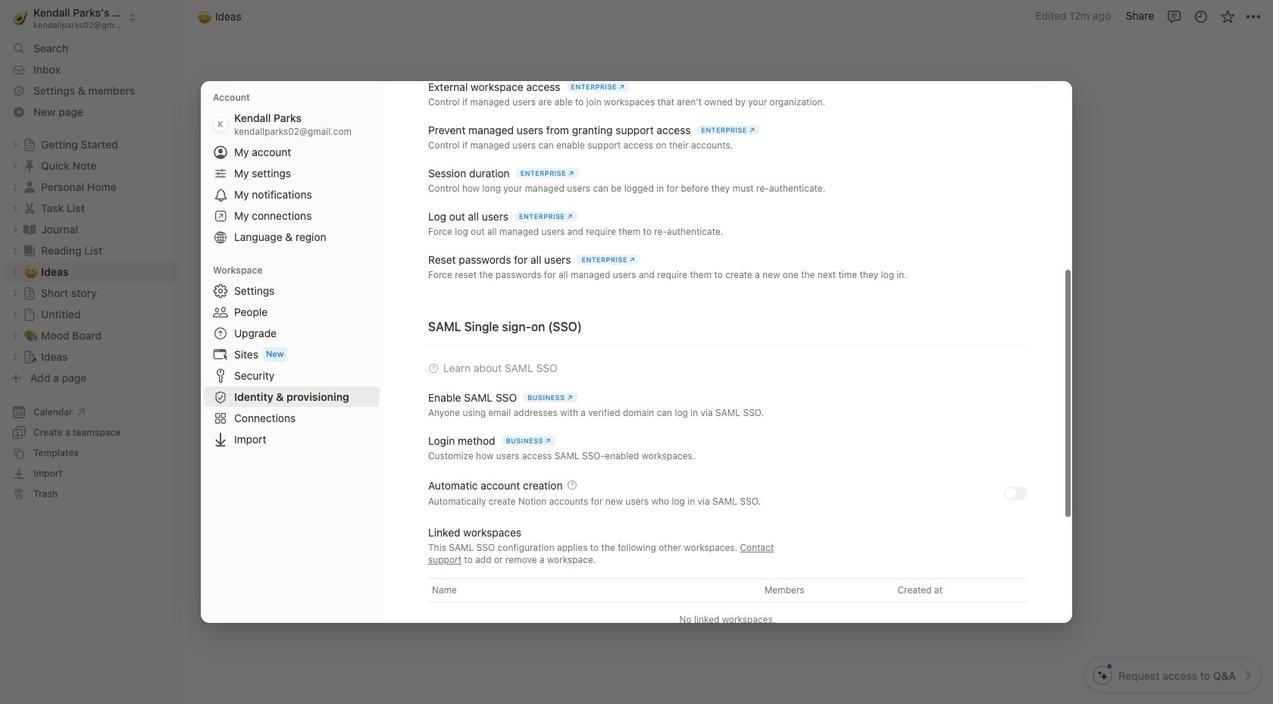 Task type: vqa. For each thing, say whether or not it's contained in the screenshot.
Comments image
yes



Task type: locate. For each thing, give the bounding box(es) containing it.
comments image
[[1167, 9, 1182, 24]]

updates image
[[1194, 9, 1209, 24]]

😀 image
[[462, 100, 521, 177]]



Task type: describe. For each thing, give the bounding box(es) containing it.
🥑 image
[[13, 8, 28, 27]]

😀 image
[[198, 8, 212, 25]]

favorite image
[[1220, 9, 1235, 24]]



